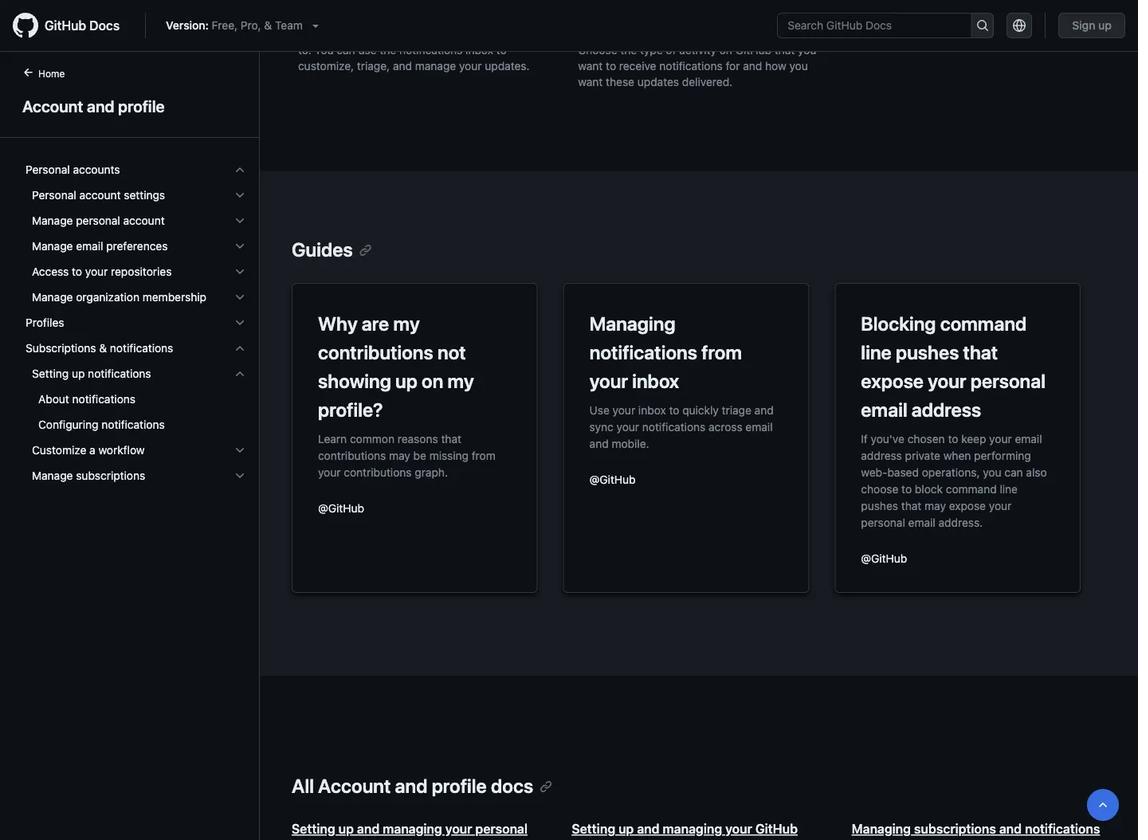 Task type: vqa. For each thing, say whether or not it's contained in the screenshot.
sc 9kayk9 0 icon for Create & edit commits
no



Task type: locate. For each thing, give the bounding box(es) containing it.
subscriptions for managing
[[915, 822, 997, 837]]

you've inside notifications provide updates about the activity on github.com that you've subscribed to. you can use the notifications inbox to customize, triage, and manage your updates.
[[442, 28, 476, 41]]

setting inside setting up and managing your github
[[572, 822, 616, 837]]

1 horizontal spatial subscriptions
[[915, 822, 997, 837]]

github inside the 'choose the type of activity on github that you want to receive notifications for and how you want these updates delivered.'
[[736, 43, 772, 57]]

from up 'triage'
[[702, 341, 743, 364]]

my down not
[[448, 370, 474, 392]]

subscribed
[[479, 28, 536, 41]]

2 manage from the top
[[32, 240, 73, 253]]

0 vertical spatial can
[[337, 43, 355, 57]]

sc 9kayk9 0 image for preferences
[[234, 240, 246, 253]]

account right all
[[318, 775, 391, 798]]

1 manage from the top
[[32, 214, 73, 227]]

september 23 element
[[859, 3, 939, 16]]

account
[[22, 97, 83, 115], [318, 775, 391, 798]]

@github down choose
[[862, 552, 908, 565]]

that inside the 'choose the type of activity on github that you want to receive notifications for and how you want these updates delivered.'
[[775, 43, 795, 57]]

updates
[[408, 12, 450, 25], [638, 75, 680, 89]]

inbox
[[466, 43, 494, 57], [633, 370, 680, 392], [639, 404, 667, 417]]

personal accounts element containing personal accounts
[[13, 157, 259, 310]]

contributions down are
[[318, 341, 434, 364]]

1 vertical spatial address
[[862, 449, 903, 462]]

github inside github docs link
[[45, 18, 86, 33]]

2 subscriptions & notifications element from the top
[[13, 361, 259, 489]]

1 horizontal spatial account
[[123, 214, 165, 227]]

managing
[[383, 822, 443, 837], [663, 822, 723, 837]]

and inside setting up and managing your github
[[638, 822, 660, 837]]

0 horizontal spatial @github
[[318, 502, 364, 515]]

triangle down image
[[309, 19, 322, 32]]

2 horizontal spatial on
[[720, 43, 733, 57]]

0 vertical spatial profile
[[118, 97, 165, 115]]

and
[[393, 59, 412, 73], [744, 59, 763, 73], [87, 97, 114, 115], [755, 404, 774, 417], [590, 437, 609, 450], [395, 775, 428, 798], [357, 822, 380, 837], [638, 822, 660, 837], [1000, 822, 1023, 837]]

1 vertical spatial activity
[[680, 43, 717, 57]]

0 vertical spatial address
[[912, 399, 982, 421]]

notifications inside the 'choose the type of activity on github that you want to receive notifications for and how you want these updates delivered.'
[[660, 59, 723, 73]]

personal down choose
[[862, 516, 906, 529]]

notifications down about notifications link on the top left of the page
[[102, 418, 165, 432]]

github docs
[[45, 18, 120, 33]]

account up "manage personal account"
[[79, 189, 121, 202]]

your
[[459, 59, 482, 73], [85, 265, 108, 278], [590, 370, 629, 392], [929, 370, 967, 392], [613, 404, 636, 417], [617, 420, 640, 433], [990, 432, 1013, 445], [318, 466, 341, 479], [990, 499, 1012, 512], [446, 822, 473, 837], [726, 822, 753, 837]]

4 sc 9kayk9 0 image from the top
[[234, 291, 246, 304]]

email down "manage personal account"
[[76, 240, 103, 253]]

1 vertical spatial command
[[947, 483, 998, 496]]

personal
[[76, 214, 120, 227], [971, 370, 1046, 392], [862, 516, 906, 529], [476, 822, 528, 837]]

0 horizontal spatial &
[[99, 342, 107, 355]]

account down 'settings'
[[123, 214, 165, 227]]

1 horizontal spatial you've
[[871, 432, 905, 445]]

on up for
[[720, 43, 733, 57]]

your inside setting up and managing your github
[[726, 822, 753, 837]]

your inside dropdown button
[[85, 265, 108, 278]]

sync
[[590, 420, 614, 433]]

notifications inside managing notifications from your inbox
[[590, 341, 698, 364]]

notifications up use
[[590, 341, 698, 364]]

0 vertical spatial account
[[22, 97, 83, 115]]

line down blocking
[[862, 341, 892, 364]]

may inside 'learn common reasons that contributions may be missing from your contributions graph.'
[[389, 449, 411, 462]]

common
[[350, 432, 395, 445]]

may
[[389, 449, 411, 462], [925, 499, 947, 512]]

sc 9kayk9 0 image inside 'manage subscriptions' dropdown button
[[234, 470, 246, 483]]

0 horizontal spatial line
[[862, 341, 892, 364]]

all
[[292, 775, 314, 798]]

6 sc 9kayk9 0 image from the top
[[234, 470, 246, 483]]

from inside managing notifications from your inbox
[[702, 341, 743, 364]]

pushes
[[896, 341, 960, 364], [862, 499, 899, 512]]

1 horizontal spatial expose
[[950, 499, 987, 512]]

& right pro,
[[264, 19, 272, 32]]

setting up notifications element containing about notifications
[[13, 387, 259, 438]]

email down 'triage'
[[746, 420, 773, 433]]

select language: current language is english image
[[1014, 19, 1027, 32]]

tooltip
[[1088, 790, 1120, 822]]

notifications down profiles dropdown button
[[110, 342, 173, 355]]

all account and profile docs
[[292, 775, 534, 798]]

3 sc 9kayk9 0 image from the top
[[234, 240, 246, 253]]

want down the choose
[[579, 59, 603, 73]]

september 23 link
[[859, 0, 1101, 31]]

sc 9kayk9 0 image
[[234, 164, 246, 176], [234, 215, 246, 227], [234, 240, 246, 253], [234, 291, 246, 304], [234, 368, 246, 380]]

manage subscriptions
[[32, 469, 145, 483]]

1 vertical spatial my
[[448, 370, 474, 392]]

and inside managing subscriptions and notifications
[[1000, 822, 1023, 837]]

github inside setting up and managing your github
[[756, 822, 798, 837]]

0 vertical spatial github
[[45, 18, 86, 33]]

sc 9kayk9 0 image inside subscriptions & notifications dropdown button
[[234, 342, 246, 355]]

0 vertical spatial you've
[[442, 28, 476, 41]]

1 vertical spatial personal
[[32, 189, 76, 202]]

1 sc 9kayk9 0 image from the top
[[234, 189, 246, 202]]

accounts
[[73, 163, 120, 176]]

pushes down blocking
[[896, 341, 960, 364]]

setting inside dropdown button
[[32, 367, 69, 380]]

1 horizontal spatial on
[[422, 370, 444, 392]]

1 vertical spatial @github
[[318, 502, 364, 515]]

manage for manage personal account
[[32, 214, 73, 227]]

1 horizontal spatial may
[[925, 499, 947, 512]]

0 vertical spatial managing
[[590, 313, 676, 335]]

setting up notifications element
[[13, 361, 259, 438], [13, 387, 259, 438]]

pro,
[[241, 19, 261, 32]]

1 horizontal spatial managing
[[663, 822, 723, 837]]

manage
[[415, 59, 456, 73]]

personal left accounts
[[26, 163, 70, 176]]

setting up and managing your github
[[572, 822, 798, 841]]

1 vertical spatial account
[[318, 775, 391, 798]]

managing inside managing subscriptions and notifications
[[852, 822, 912, 837]]

0 horizontal spatial may
[[389, 449, 411, 462]]

1 vertical spatial pushes
[[862, 499, 899, 512]]

0 vertical spatial expose
[[862, 370, 924, 392]]

1 vertical spatial profile
[[432, 775, 487, 798]]

preferences
[[106, 240, 168, 253]]

to right access
[[72, 265, 82, 278]]

@github down mobile.
[[590, 473, 636, 486]]

inbox up use your inbox to quickly triage and sync your notifications across email and mobile.
[[633, 370, 680, 392]]

from right missing
[[472, 449, 496, 462]]

0 vertical spatial want
[[579, 59, 603, 73]]

up inside dropdown button
[[72, 367, 85, 380]]

0 horizontal spatial activity
[[298, 28, 336, 41]]

personal down personal accounts
[[32, 189, 76, 202]]

0 vertical spatial @github
[[590, 473, 636, 486]]

contributions down common
[[344, 466, 412, 479]]

0 horizontal spatial subscriptions
[[76, 469, 145, 483]]

email inside dropdown button
[[76, 240, 103, 253]]

notifications up delivered.
[[660, 59, 723, 73]]

1 vertical spatial expose
[[950, 499, 987, 512]]

use
[[590, 404, 610, 417]]

your inside notifications provide updates about the activity on github.com that you've subscribed to. you can use the notifications inbox to customize, triage, and manage your updates.
[[459, 59, 482, 73]]

sc 9kayk9 0 image inside manage organization membership dropdown button
[[234, 291, 246, 304]]

1 vertical spatial managing
[[852, 822, 912, 837]]

email up if
[[862, 399, 908, 421]]

managing inside setting up and managing your github
[[663, 822, 723, 837]]

@github for blocking command line pushes that expose your personal email address
[[862, 552, 908, 565]]

1 vertical spatial &
[[99, 342, 107, 355]]

sc 9kayk9 0 image inside 'customize a workflow' dropdown button
[[234, 444, 246, 457]]

1 vertical spatial can
[[1005, 466, 1024, 479]]

1 horizontal spatial setting
[[292, 822, 336, 837]]

0 vertical spatial line
[[862, 341, 892, 364]]

the inside the 'choose the type of activity on github that you want to receive notifications for and how you want these updates delivered.'
[[621, 43, 637, 57]]

2 sc 9kayk9 0 image from the top
[[234, 266, 246, 278]]

activity up you
[[298, 28, 336, 41]]

personal inside blocking command line pushes that expose your personal email address
[[971, 370, 1046, 392]]

4 manage from the top
[[32, 469, 73, 483]]

up for sign up
[[1099, 19, 1113, 32]]

0 horizontal spatial setting
[[32, 367, 69, 380]]

activity inside the 'choose the type of activity on github that you want to receive notifications for and how you want these updates delivered.'
[[680, 43, 717, 57]]

2 vertical spatial on
[[422, 370, 444, 392]]

@github down 'learn'
[[318, 502, 364, 515]]

1 setting up notifications element from the top
[[13, 361, 259, 438]]

address up web- on the right of page
[[862, 449, 903, 462]]

0 horizontal spatial from
[[472, 449, 496, 462]]

1 managing from the left
[[383, 822, 443, 837]]

manage inside dropdown button
[[32, 214, 73, 227]]

expose down blocking
[[862, 370, 924, 392]]

the down github.com
[[380, 43, 397, 57]]

2 managing from the left
[[663, 822, 723, 837]]

managing inside managing notifications from your inbox
[[590, 313, 676, 335]]

you've right if
[[871, 432, 905, 445]]

personal accounts element
[[13, 157, 259, 310], [13, 183, 259, 310]]

2 vertical spatial you
[[984, 466, 1002, 479]]

you've
[[442, 28, 476, 41], [871, 432, 905, 445]]

personal for personal account settings
[[32, 189, 76, 202]]

performing
[[975, 449, 1032, 462]]

2 horizontal spatial setting
[[572, 822, 616, 837]]

can inside if you've chosen to keep your email address private when performing web-based operations, you can also choose to block command line pushes that may expose your personal email address.
[[1005, 466, 1024, 479]]

can left 'use'
[[337, 43, 355, 57]]

0 vertical spatial pushes
[[896, 341, 960, 364]]

pushes inside if you've chosen to keep your email address private when performing web-based operations, you can also choose to block command line pushes that may expose your personal email address.
[[862, 499, 899, 512]]

0 horizontal spatial managing
[[590, 313, 676, 335]]

profile left docs
[[432, 775, 487, 798]]

email inside use your inbox to quickly triage and sync your notifications across email and mobile.
[[746, 420, 773, 433]]

want left these
[[579, 75, 603, 89]]

0 vertical spatial command
[[941, 313, 1028, 335]]

use
[[358, 43, 377, 57]]

organization
[[76, 291, 140, 304]]

command
[[941, 313, 1028, 335], [947, 483, 998, 496]]

managing
[[590, 313, 676, 335], [852, 822, 912, 837]]

0 vertical spatial contributions
[[318, 341, 434, 364]]

4 sc 9kayk9 0 image from the top
[[234, 342, 246, 355]]

1 sc 9kayk9 0 image from the top
[[234, 164, 246, 176]]

1 horizontal spatial @github
[[590, 473, 636, 486]]

1 vertical spatial inbox
[[633, 370, 680, 392]]

why
[[318, 313, 358, 335]]

line inside blocking command line pushes that expose your personal email address
[[862, 341, 892, 364]]

to inside notifications provide updates about the activity on github.com that you've subscribed to. you can use the notifications inbox to customize, triage, and manage your updates.
[[497, 43, 507, 57]]

notifications inside configuring notifications link
[[102, 418, 165, 432]]

1 horizontal spatial activity
[[680, 43, 717, 57]]

0 vertical spatial subscriptions
[[76, 469, 145, 483]]

1 horizontal spatial can
[[1005, 466, 1024, 479]]

contributions down 'learn'
[[318, 449, 386, 462]]

that
[[419, 28, 439, 41], [775, 43, 795, 57], [964, 341, 999, 364], [441, 432, 462, 445], [902, 499, 922, 512]]

updates left the about
[[408, 12, 450, 25]]

address.
[[939, 516, 984, 529]]

1 vertical spatial updates
[[638, 75, 680, 89]]

search image
[[977, 19, 990, 32]]

1 horizontal spatial line
[[1001, 483, 1019, 496]]

subscriptions
[[76, 469, 145, 483], [915, 822, 997, 837]]

up for setting up notifications
[[72, 367, 85, 380]]

account and profile element
[[0, 65, 260, 839]]

september 23
[[859, 3, 939, 16]]

manage for manage email preferences
[[32, 240, 73, 253]]

updates down receive
[[638, 75, 680, 89]]

1 horizontal spatial &
[[264, 19, 272, 32]]

of
[[666, 43, 677, 57]]

personal inside setting up and managing your personal
[[476, 822, 528, 837]]

access to your repositories
[[32, 265, 172, 278]]

1 horizontal spatial my
[[448, 370, 474, 392]]

that inside if you've chosen to keep your email address private when performing web-based operations, you can also choose to block command line pushes that may expose your personal email address.
[[902, 499, 922, 512]]

can down performing
[[1005, 466, 1024, 479]]

2 horizontal spatial @github
[[862, 552, 908, 565]]

1 horizontal spatial profile
[[432, 775, 487, 798]]

sc 9kayk9 0 image inside profiles dropdown button
[[234, 317, 246, 329]]

2 personal accounts element from the top
[[13, 183, 259, 310]]

2 setting up notifications element from the top
[[13, 387, 259, 438]]

2 vertical spatial contributions
[[344, 466, 412, 479]]

can inside notifications provide updates about the activity on github.com that you've subscribed to. you can use the notifications inbox to customize, triage, and manage your updates.
[[337, 43, 355, 57]]

subscriptions & notifications element
[[13, 336, 259, 489], [13, 361, 259, 489]]

up inside setting up and managing your personal
[[339, 822, 354, 837]]

0 vertical spatial from
[[702, 341, 743, 364]]

personal down docs
[[476, 822, 528, 837]]

profile up personal accounts dropdown button
[[118, 97, 165, 115]]

& up setting up notifications
[[99, 342, 107, 355]]

if
[[862, 432, 868, 445]]

sc 9kayk9 0 image inside manage email preferences dropdown button
[[234, 240, 246, 253]]

3 manage from the top
[[32, 291, 73, 304]]

1 vertical spatial github
[[736, 43, 772, 57]]

you down search github docs "search field"
[[798, 43, 817, 57]]

1 vertical spatial account
[[123, 214, 165, 227]]

from
[[702, 341, 743, 364], [472, 449, 496, 462]]

1 vertical spatial on
[[720, 43, 733, 57]]

guides
[[292, 238, 353, 261]]

chosen
[[908, 432, 946, 445]]

0 vertical spatial updates
[[408, 12, 450, 25]]

home
[[38, 68, 65, 79]]

graph.
[[415, 466, 448, 479]]

notifications up configuring notifications
[[72, 393, 136, 406]]

1 vertical spatial from
[[472, 449, 496, 462]]

1 horizontal spatial updates
[[638, 75, 680, 89]]

on down not
[[422, 370, 444, 392]]

address inside blocking command line pushes that expose your personal email address
[[912, 399, 982, 421]]

sc 9kayk9 0 image inside access to your repositories dropdown button
[[234, 266, 246, 278]]

and inside setting up and managing your personal
[[357, 822, 380, 837]]

guides link
[[292, 238, 372, 261]]

account down the home link
[[22, 97, 83, 115]]

sc 9kayk9 0 image inside setting up notifications dropdown button
[[234, 368, 246, 380]]

subscriptions & notifications element containing setting up notifications
[[13, 361, 259, 489]]

to left quickly
[[670, 404, 680, 417]]

showing
[[318, 370, 392, 392]]

5 sc 9kayk9 0 image from the top
[[234, 444, 246, 457]]

1 vertical spatial line
[[1001, 483, 1019, 496]]

23
[[926, 3, 939, 16]]

0 vertical spatial activity
[[298, 28, 336, 41]]

that inside blocking command line pushes that expose your personal email address
[[964, 341, 999, 364]]

1 horizontal spatial from
[[702, 341, 743, 364]]

sc 9kayk9 0 image inside manage personal account dropdown button
[[234, 215, 246, 227]]

personal inside personal account settings dropdown button
[[32, 189, 76, 202]]

0 vertical spatial personal
[[26, 163, 70, 176]]

inbox inside managing notifications from your inbox
[[633, 370, 680, 392]]

notifications provide updates about the activity on github.com that you've subscribed to. you can use the notifications inbox to customize, triage, and manage your updates. link
[[298, 0, 540, 87]]

0 vertical spatial &
[[264, 19, 272, 32]]

on down notifications
[[339, 28, 352, 41]]

provide
[[366, 12, 405, 25]]

my
[[394, 313, 420, 335], [448, 370, 474, 392]]

the up receive
[[621, 43, 637, 57]]

1 vertical spatial may
[[925, 499, 947, 512]]

notifications down quickly
[[643, 420, 706, 433]]

up inside setting up and managing your github
[[619, 822, 634, 837]]

2 sc 9kayk9 0 image from the top
[[234, 215, 246, 227]]

inbox down 'subscribed'
[[466, 43, 494, 57]]

to down 'subscribed'
[[497, 43, 507, 57]]

1 vertical spatial subscriptions
[[915, 822, 997, 837]]

may left be
[[389, 449, 411, 462]]

notifications down subscriptions & notifications dropdown button
[[88, 367, 151, 380]]

notifications up manage
[[400, 43, 463, 57]]

customize a workflow
[[32, 444, 145, 457]]

setting
[[32, 367, 69, 380], [292, 822, 336, 837], [572, 822, 616, 837]]

0 horizontal spatial updates
[[408, 12, 450, 25]]

your inside blocking command line pushes that expose your personal email address
[[929, 370, 967, 392]]

notifications down "scroll to top" image on the bottom right of the page
[[1026, 822, 1101, 837]]

2 horizontal spatial the
[[621, 43, 637, 57]]

1 horizontal spatial managing
[[852, 822, 912, 837]]

web-
[[862, 466, 888, 479]]

0 vertical spatial account
[[79, 189, 121, 202]]

to inside use your inbox to quickly triage and sync your notifications across email and mobile.
[[670, 404, 680, 417]]

block
[[916, 483, 944, 496]]

activity
[[298, 28, 336, 41], [680, 43, 717, 57]]

setting up notifications element containing setting up notifications
[[13, 361, 259, 438]]

sc 9kayk9 0 image for your
[[234, 266, 246, 278]]

the up 'subscribed'
[[485, 12, 502, 25]]

across
[[709, 420, 743, 433]]

that inside 'learn common reasons that contributions may be missing from your contributions graph.'
[[441, 432, 462, 445]]

0 horizontal spatial managing
[[383, 822, 443, 837]]

@github for managing notifications from your inbox
[[590, 473, 636, 486]]

address up chosen on the bottom of page
[[912, 399, 982, 421]]

github.com
[[355, 28, 416, 41]]

you
[[798, 43, 817, 57], [790, 59, 809, 73], [984, 466, 1002, 479]]

expose up address.
[[950, 499, 987, 512]]

you've down the about
[[442, 28, 476, 41]]

0 vertical spatial my
[[394, 313, 420, 335]]

personal up keep
[[971, 370, 1046, 392]]

5 sc 9kayk9 0 image from the top
[[234, 368, 246, 380]]

setting for setting up and managing your github
[[572, 822, 616, 837]]

sc 9kayk9 0 image for membership
[[234, 291, 246, 304]]

on
[[339, 28, 352, 41], [720, 43, 733, 57], [422, 370, 444, 392]]

account and profile
[[22, 97, 165, 115]]

setting inside setting up and managing your personal
[[292, 822, 336, 837]]

subscriptions inside 'manage subscriptions' dropdown button
[[76, 469, 145, 483]]

may down block
[[925, 499, 947, 512]]

None search field
[[778, 13, 995, 38]]

you down performing
[[984, 466, 1002, 479]]

subscriptions for manage
[[76, 469, 145, 483]]

want
[[579, 59, 603, 73], [579, 75, 603, 89]]

managing inside setting up and managing your personal
[[383, 822, 443, 837]]

2 vertical spatial inbox
[[639, 404, 667, 417]]

subscriptions inside managing subscriptions and notifications
[[915, 822, 997, 837]]

3 sc 9kayk9 0 image from the top
[[234, 317, 246, 329]]

0 horizontal spatial you've
[[442, 28, 476, 41]]

notifications inside setting up notifications dropdown button
[[88, 367, 151, 380]]

to
[[497, 43, 507, 57], [606, 59, 617, 73], [72, 265, 82, 278], [670, 404, 680, 417], [949, 432, 959, 445], [902, 483, 913, 496]]

manage
[[32, 214, 73, 227], [32, 240, 73, 253], [32, 291, 73, 304], [32, 469, 73, 483]]

account inside dropdown button
[[123, 214, 165, 227]]

2 vertical spatial @github
[[862, 552, 908, 565]]

1 vertical spatial you've
[[871, 432, 905, 445]]

&
[[264, 19, 272, 32], [99, 342, 107, 355]]

0 horizontal spatial account
[[79, 189, 121, 202]]

1 horizontal spatial address
[[912, 399, 982, 421]]

configuring
[[38, 418, 99, 432]]

personal down personal account settings
[[76, 214, 120, 227]]

you right how in the right of the page
[[790, 59, 809, 73]]

sc 9kayk9 0 image
[[234, 189, 246, 202], [234, 266, 246, 278], [234, 317, 246, 329], [234, 342, 246, 355], [234, 444, 246, 457], [234, 470, 246, 483]]

0 vertical spatial may
[[389, 449, 411, 462]]

notifications
[[400, 43, 463, 57], [660, 59, 723, 73], [590, 341, 698, 364], [110, 342, 173, 355], [88, 367, 151, 380], [72, 393, 136, 406], [102, 418, 165, 432], [643, 420, 706, 433], [1026, 822, 1101, 837]]

0 vertical spatial inbox
[[466, 43, 494, 57]]

1 personal accounts element from the top
[[13, 157, 259, 310]]

to up these
[[606, 59, 617, 73]]

managing for github
[[663, 822, 723, 837]]

blocking command line pushes that expose your personal email address
[[862, 313, 1046, 421]]

inbox up mobile.
[[639, 404, 667, 417]]

1 vertical spatial contributions
[[318, 449, 386, 462]]

1 subscriptions & notifications element from the top
[[13, 336, 259, 489]]

sc 9kayk9 0 image for notifications
[[234, 368, 246, 380]]

1 vertical spatial want
[[579, 75, 603, 89]]

free,
[[212, 19, 238, 32]]

you inside if you've chosen to keep your email address private when performing web-based operations, you can also choose to block command line pushes that may expose your personal email address.
[[984, 466, 1002, 479]]

sc 9kayk9 0 image inside personal account settings dropdown button
[[234, 189, 246, 202]]

activity right the of
[[680, 43, 717, 57]]

notifications inside managing subscriptions and notifications
[[1026, 822, 1101, 837]]

0 horizontal spatial on
[[339, 28, 352, 41]]

all account and profile docs link
[[292, 775, 553, 798]]

manage for manage organization membership
[[32, 291, 73, 304]]

my right are
[[394, 313, 420, 335]]

to.
[[298, 43, 312, 57]]

0 horizontal spatial profile
[[118, 97, 165, 115]]

pushes down choose
[[862, 499, 899, 512]]

line down performing
[[1001, 483, 1019, 496]]

0 horizontal spatial address
[[862, 449, 903, 462]]

personal inside personal accounts dropdown button
[[26, 163, 70, 176]]

choose
[[579, 43, 618, 57]]



Task type: describe. For each thing, give the bounding box(es) containing it.
sc 9kayk9 0 image for workflow
[[234, 444, 246, 457]]

about notifications link
[[19, 387, 253, 412]]

line inside if you've chosen to keep your email address private when performing web-based operations, you can also choose to block command line pushes that may expose your personal email address.
[[1001, 483, 1019, 496]]

profiles button
[[19, 310, 253, 336]]

if you've chosen to keep your email address private when performing web-based operations, you can also choose to block command line pushes that may expose your personal email address.
[[862, 432, 1048, 529]]

on inside why are my contributions not showing up on my profile?
[[422, 370, 444, 392]]

contributions inside why are my contributions not showing up on my profile?
[[318, 341, 434, 364]]

not
[[438, 341, 466, 364]]

Search GitHub Docs search field
[[779, 14, 972, 37]]

inbox inside notifications provide updates about the activity on github.com that you've subscribed to. you can use the notifications inbox to customize, triage, and manage your updates.
[[466, 43, 494, 57]]

1 vertical spatial you
[[790, 59, 809, 73]]

to down based on the bottom
[[902, 483, 913, 496]]

scroll to top image
[[1098, 799, 1110, 812]]

settings
[[124, 189, 165, 202]]

email inside blocking command line pushes that expose your personal email address
[[862, 399, 908, 421]]

manage organization membership button
[[19, 285, 253, 310]]

personal accounts button
[[19, 157, 253, 183]]

sc 9kayk9 0 image for account
[[234, 215, 246, 227]]

managing for managing subscriptions and notifications
[[852, 822, 912, 837]]

configuring notifications link
[[19, 412, 253, 438]]

about notifications
[[38, 393, 136, 406]]

membership
[[143, 291, 207, 304]]

your inside 'learn common reasons that contributions may be missing from your contributions graph.'
[[318, 466, 341, 479]]

on inside notifications provide updates about the activity on github.com that you've subscribed to. you can use the notifications inbox to customize, triage, and manage your updates.
[[339, 28, 352, 41]]

personal account settings
[[32, 189, 165, 202]]

subscriptions & notifications element containing subscriptions & notifications
[[13, 336, 259, 489]]

profile?
[[318, 399, 383, 421]]

may inside if you've chosen to keep your email address private when performing web-based operations, you can also choose to block command line pushes that may expose your personal email address.
[[925, 499, 947, 512]]

1 horizontal spatial the
[[485, 12, 502, 25]]

manage email preferences button
[[19, 234, 253, 259]]

access
[[32, 265, 69, 278]]

profiles
[[26, 316, 64, 329]]

0 horizontal spatial my
[[394, 313, 420, 335]]

subscriptions & notifications
[[26, 342, 173, 355]]

activity inside notifications provide updates about the activity on github.com that you've subscribed to. you can use the notifications inbox to customize, triage, and manage your updates.
[[298, 28, 336, 41]]

to inside dropdown button
[[72, 265, 82, 278]]

are
[[362, 313, 389, 335]]

updates inside the 'choose the type of activity on github that you want to receive notifications for and how you want these updates delivered.'
[[638, 75, 680, 89]]

triage
[[722, 404, 752, 417]]

on inside the 'choose the type of activity on github that you want to receive notifications for and how you want these updates delivered.'
[[720, 43, 733, 57]]

up inside why are my contributions not showing up on my profile?
[[396, 370, 418, 392]]

manage organization membership
[[32, 291, 207, 304]]

notifications
[[298, 12, 363, 25]]

customize a workflow button
[[19, 438, 253, 463]]

account inside dropdown button
[[79, 189, 121, 202]]

docs
[[491, 775, 534, 798]]

@github for why are my contributions not showing up on my profile?
[[318, 502, 364, 515]]

type
[[640, 43, 663, 57]]

choose the type of activity on github that you want to receive notifications for and how you want these updates delivered. link
[[579, 10, 820, 103]]

up for setting up and managing your personal
[[339, 822, 354, 837]]

setting up notifications
[[32, 367, 151, 380]]

and inside the 'choose the type of activity on github that you want to receive notifications for and how you want these updates delivered.'
[[744, 59, 763, 73]]

sc 9kayk9 0 image inside personal accounts dropdown button
[[234, 164, 246, 176]]

manage for manage subscriptions
[[32, 469, 73, 483]]

learn common reasons that contributions may be missing from your contributions graph.
[[318, 432, 496, 479]]

and inside notifications provide updates about the activity on github.com that you've subscribed to. you can use the notifications inbox to customize, triage, and manage your updates.
[[393, 59, 412, 73]]

how
[[766, 59, 787, 73]]

repositories
[[111, 265, 172, 278]]

0 vertical spatial you
[[798, 43, 817, 57]]

updates.
[[485, 59, 530, 73]]

home link
[[16, 66, 90, 82]]

quickly
[[683, 404, 719, 417]]

based
[[888, 466, 920, 479]]

updates inside notifications provide updates about the activity on github.com that you've subscribed to. you can use the notifications inbox to customize, triage, and manage your updates.
[[408, 12, 450, 25]]

0 horizontal spatial account
[[22, 97, 83, 115]]

personal inside dropdown button
[[76, 214, 120, 227]]

these
[[606, 75, 635, 89]]

pushes inside blocking command line pushes that expose your personal email address
[[896, 341, 960, 364]]

about
[[38, 393, 69, 406]]

about
[[453, 12, 482, 25]]

setting up notifications button
[[19, 361, 253, 387]]

operations,
[[923, 466, 981, 479]]

why are my contributions not showing up on my profile?
[[318, 313, 474, 421]]

personal accounts element containing personal account settings
[[13, 183, 259, 310]]

notifications provide updates about the activity on github.com that you've subscribed to. you can use the notifications inbox to customize, triage, and manage your updates.
[[298, 12, 536, 73]]

use your inbox to quickly triage and sync your notifications across email and mobile.
[[590, 404, 774, 450]]

notifications inside use your inbox to quickly triage and sync your notifications across email and mobile.
[[643, 420, 706, 433]]

account and profile link
[[19, 94, 240, 118]]

docs
[[90, 18, 120, 33]]

managing subscriptions and notifications
[[852, 822, 1101, 841]]

subscriptions & notifications button
[[19, 336, 253, 361]]

september
[[859, 3, 919, 16]]

configuring notifications
[[38, 418, 165, 432]]

setting up and managing your personal
[[292, 822, 528, 841]]

setting up and managing your github link
[[572, 822, 798, 841]]

missing
[[430, 449, 469, 462]]

setting up and managing your personal link
[[292, 822, 528, 841]]

choose the type of activity on github that you want to receive notifications for and how you want these updates delivered.
[[579, 43, 817, 89]]

sign up
[[1073, 19, 1113, 32]]

that inside notifications provide updates about the activity on github.com that you've subscribed to. you can use the notifications inbox to customize, triage, and manage your updates.
[[419, 28, 439, 41]]

reasons
[[398, 432, 438, 445]]

github docs link
[[13, 13, 132, 38]]

your inside setting up and managing your personal
[[446, 822, 473, 837]]

keep
[[962, 432, 987, 445]]

managing for managing notifications from your inbox
[[590, 313, 676, 335]]

you've inside if you've chosen to keep your email address private when performing web-based operations, you can also choose to block command line pushes that may expose your personal email address.
[[871, 432, 905, 445]]

to up when
[[949, 432, 959, 445]]

private
[[906, 449, 941, 462]]

also
[[1027, 466, 1048, 479]]

personal for personal accounts
[[26, 163, 70, 176]]

email up performing
[[1016, 432, 1043, 445]]

notifications inside subscriptions & notifications dropdown button
[[110, 342, 173, 355]]

mobile.
[[612, 437, 650, 450]]

be
[[414, 449, 427, 462]]

expose inside blocking command line pushes that expose your personal email address
[[862, 370, 924, 392]]

1 horizontal spatial account
[[318, 775, 391, 798]]

manage subscriptions button
[[19, 463, 253, 489]]

team
[[275, 19, 303, 32]]

sc 9kayk9 0 image for notifications
[[234, 342, 246, 355]]

email down block
[[909, 516, 936, 529]]

personal inside if you've chosen to keep your email address private when performing web-based operations, you can also choose to block command line pushes that may expose your personal email address.
[[862, 516, 906, 529]]

personal accounts
[[26, 163, 120, 176]]

learn
[[318, 432, 347, 445]]

sc 9kayk9 0 image for settings
[[234, 189, 246, 202]]

receive
[[620, 59, 657, 73]]

expose inside if you've chosen to keep your email address private when performing web-based operations, you can also choose to block command line pushes that may expose your personal email address.
[[950, 499, 987, 512]]

0 horizontal spatial the
[[380, 43, 397, 57]]

2 want from the top
[[579, 75, 603, 89]]

notifications inside about notifications link
[[72, 393, 136, 406]]

for
[[726, 59, 741, 73]]

your inside managing notifications from your inbox
[[590, 370, 629, 392]]

setting for setting up notifications
[[32, 367, 69, 380]]

sign
[[1073, 19, 1096, 32]]

from inside 'learn common reasons that contributions may be missing from your contributions graph.'
[[472, 449, 496, 462]]

1 want from the top
[[579, 59, 603, 73]]

address inside if you've chosen to keep your email address private when performing web-based operations, you can also choose to block command line pushes that may expose your personal email address.
[[862, 449, 903, 462]]

to inside the 'choose the type of activity on github that you want to receive notifications for and how you want these updates delivered.'
[[606, 59, 617, 73]]

& inside dropdown button
[[99, 342, 107, 355]]

manage personal account
[[32, 214, 165, 227]]

blocking
[[862, 313, 937, 335]]

manage personal account button
[[19, 208, 253, 234]]

customize
[[32, 444, 86, 457]]

manage email preferences
[[32, 240, 168, 253]]

subscriptions
[[26, 342, 96, 355]]

choose
[[862, 483, 899, 496]]

command inside blocking command line pushes that expose your personal email address
[[941, 313, 1028, 335]]

setting for setting up and managing your personal
[[292, 822, 336, 837]]

command inside if you've chosen to keep your email address private when performing web-based operations, you can also choose to block command line pushes that may expose your personal email address.
[[947, 483, 998, 496]]

inbox inside use your inbox to quickly triage and sync your notifications across email and mobile.
[[639, 404, 667, 417]]

notifications inside notifications provide updates about the activity on github.com that you've subscribed to. you can use the notifications inbox to customize, triage, and manage your updates.
[[400, 43, 463, 57]]

managing for personal
[[383, 822, 443, 837]]

delivered.
[[683, 75, 733, 89]]

up for setting up and managing your github
[[619, 822, 634, 837]]

personal account settings button
[[19, 183, 253, 208]]

a
[[89, 444, 95, 457]]



